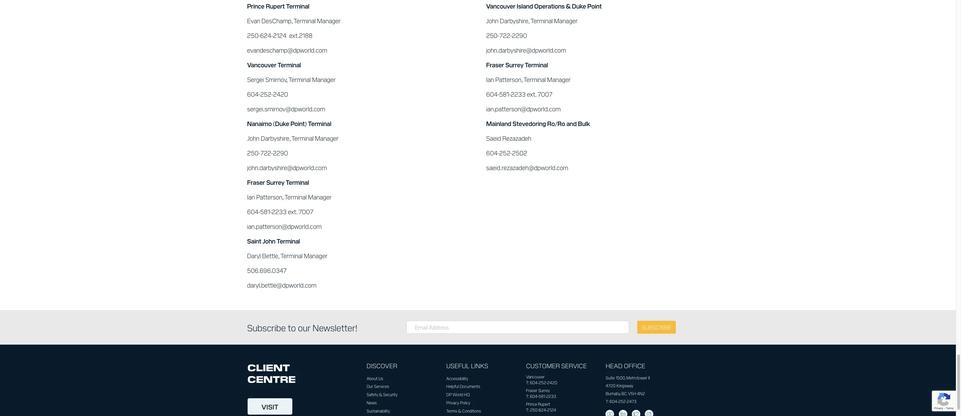 Task type: locate. For each thing, give the bounding box(es) containing it.
vancouver inside vancouver t : 604-252-2420 fraser surrey t : 604-581-2233 prince rupert t : 250-624-2124
[[526, 374, 545, 379]]

rupert inside vancouver t : 604-252-2420 fraser surrey t : 604-581-2233 prince rupert t : 250-624-2124
[[538, 402, 551, 407]]

useful links
[[447, 362, 489, 370]]

0 vertical spatial 604-581-2233 ext. 7007
[[486, 90, 553, 98]]

: left 250-624-2124 link in the right bottom of the page
[[528, 407, 529, 413]]

0 horizontal spatial prince
[[247, 2, 265, 10]]

john darbyshire, terminal manager down island
[[486, 17, 578, 24]]

2 horizontal spatial 2233
[[547, 394, 556, 399]]

604- inside suite 1500, metrotower ii 4720 kingsway burnaby , bc v5h 4n2 t: 604-252-2473
[[610, 399, 619, 404]]

604- right t: on the right bottom of the page
[[610, 399, 619, 404]]

manager
[[317, 17, 341, 24], [554, 17, 578, 24], [312, 75, 336, 83], [547, 75, 571, 83], [315, 134, 339, 142], [308, 193, 332, 201], [304, 252, 328, 260]]

rupert up 250-624-2124 link in the right bottom of the page
[[538, 402, 551, 407]]

ext.2188
[[289, 31, 313, 39]]

1 horizontal spatial john.darbyshire@dpworld.com
[[486, 46, 568, 54]]

t left "604-581-2233" link
[[526, 394, 528, 399]]

rezazadeh
[[503, 134, 532, 142]]

office
[[624, 362, 646, 370]]

1 vertical spatial prince
[[526, 402, 537, 407]]

ian patterson, terminal manager
[[486, 75, 571, 83], [247, 193, 332, 201]]

1 vertical spatial 7007
[[299, 208, 314, 216]]

604- up saint
[[247, 208, 260, 216]]

1 vertical spatial john.darbyshire@dpworld.com link
[[247, 164, 328, 171]]

0 horizontal spatial john darbyshire, terminal manager
[[247, 134, 339, 142]]

patterson,
[[496, 75, 523, 83], [256, 193, 283, 201]]

1 t from the top
[[526, 380, 528, 385]]

0 vertical spatial 7007
[[538, 90, 553, 98]]

1 horizontal spatial fraser surrey terminal
[[486, 61, 548, 69]]

1 vertical spatial 722-
[[260, 149, 273, 157]]

3 t from the top
[[526, 407, 528, 413]]

1 vertical spatial ian.patterson@dpworld.com
[[247, 222, 322, 230]]

1 vertical spatial patterson,
[[256, 193, 283, 201]]

2233 up saint john terminal
[[272, 208, 287, 216]]

2 vertical spatial :
[[528, 407, 529, 413]]

252- down smirnov,
[[260, 90, 273, 98]]

2 horizontal spatial 581-
[[539, 394, 547, 399]]

604-
[[247, 90, 260, 98], [486, 90, 500, 98], [486, 149, 500, 157], [247, 208, 260, 216], [530, 380, 539, 385], [530, 394, 539, 399], [610, 399, 619, 404]]

privacy
[[447, 400, 459, 405]]

1 vertical spatial 581-
[[260, 208, 272, 216]]

visit
[[262, 402, 279, 411]]

prince inside vancouver t : 604-252-2420 fraser surrey t : 604-581-2233 prince rupert t : 250-624-2124
[[526, 402, 537, 407]]

0 vertical spatial 250-722-2290
[[486, 31, 527, 39]]

2 horizontal spatial fraser
[[526, 388, 538, 393]]

t left 604-252-2420 link
[[526, 380, 528, 385]]

604- down sergei
[[247, 90, 260, 98]]

581- up saint john terminal
[[260, 208, 272, 216]]

2 vertical spatial fraser
[[526, 388, 538, 393]]

vancouver terminal
[[247, 61, 301, 69]]

bettle,
[[262, 252, 279, 260]]

ian.patterson@dpworld.com link
[[486, 105, 562, 113], [247, 222, 322, 230]]

1 vertical spatial darbyshire,
[[261, 134, 290, 142]]

0 vertical spatial 722-
[[500, 31, 512, 39]]

0 vertical spatial ian patterson, terminal manager
[[486, 75, 571, 83]]

discover
[[367, 362, 398, 370]]

604- up "604-581-2233" link
[[530, 380, 539, 385]]

1 vertical spatial rupert
[[538, 402, 551, 407]]

terminal
[[286, 2, 310, 10], [294, 17, 316, 24], [531, 17, 553, 24], [278, 61, 301, 69], [525, 61, 548, 69], [289, 75, 311, 83], [524, 75, 546, 83], [308, 119, 332, 127], [292, 134, 314, 142], [286, 178, 309, 186], [285, 193, 307, 201], [277, 237, 300, 245], [281, 252, 303, 260]]

0 vertical spatial t
[[526, 380, 528, 385]]

252-
[[260, 90, 273, 98], [500, 149, 512, 157], [539, 380, 547, 385], [619, 399, 627, 404]]

1 horizontal spatial 2233
[[511, 90, 526, 98]]

centre
[[248, 373, 296, 385]]

252- inside vancouver t : 604-252-2420 fraser surrey t : 604-581-2233 prince rupert t : 250-624-2124
[[539, 380, 547, 385]]

john darbyshire, terminal manager
[[486, 17, 578, 24], [247, 134, 339, 142]]

1 horizontal spatial 2420
[[547, 380, 558, 385]]

1 horizontal spatial 722-
[[500, 31, 512, 39]]

& left duke
[[566, 2, 571, 10]]

client centre
[[248, 361, 296, 385]]

and
[[567, 119, 577, 127]]

1 vertical spatial 250-722-2290
[[247, 149, 288, 157]]

0 vertical spatial &
[[566, 2, 571, 10]]

rupert up deschamp,
[[266, 2, 285, 10]]

john.darbyshire@dpworld.com
[[486, 46, 568, 54], [247, 164, 328, 171]]

& down services
[[379, 392, 382, 397]]

policy
[[460, 400, 471, 405]]

fraser surrey terminal
[[486, 61, 548, 69], [247, 178, 309, 186]]

2 vertical spatial vancouver
[[526, 374, 545, 379]]

604-581-2233 ext. 7007 up stevedoring
[[486, 90, 553, 98]]

604-252-2502
[[486, 149, 527, 157]]

0 vertical spatial prince
[[247, 2, 265, 10]]

darbyshire, down island
[[500, 17, 530, 24]]

smirnov,
[[265, 75, 287, 83]]

1 vertical spatial john darbyshire, terminal manager
[[247, 134, 339, 142]]

ext.
[[527, 90, 536, 98], [288, 208, 297, 216]]

1 vertical spatial vancouver
[[247, 61, 277, 69]]

prince up 250-624-2124 link in the right bottom of the page
[[526, 402, 537, 407]]

:
[[528, 380, 529, 385], [528, 394, 529, 399], [528, 407, 529, 413]]

252- down bc
[[619, 399, 627, 404]]

fraser
[[486, 61, 504, 69], [247, 178, 265, 186], [526, 388, 538, 393]]

0 horizontal spatial rupert
[[266, 2, 285, 10]]

: left 604-252-2420 link
[[528, 380, 529, 385]]

ii
[[649, 375, 650, 380]]

metrotower
[[627, 375, 648, 380]]

ian.patterson@dpworld.com link up stevedoring
[[486, 105, 562, 113]]

2 vertical spatial 581-
[[539, 394, 547, 399]]

,
[[620, 391, 621, 396]]

& right terms
[[458, 408, 462, 413]]

581-
[[500, 90, 511, 98], [260, 208, 272, 216], [539, 394, 547, 399]]

ian.patterson@dpworld.com link up saint john terminal
[[247, 222, 322, 230]]

t left 250-624-2124 link in the right bottom of the page
[[526, 407, 528, 413]]

& inside about us our services safety & security news sustainability
[[379, 392, 382, 397]]

vancouver for vancouver island operations & duke point
[[486, 2, 516, 10]]

604-581-2233 ext. 7007 up saint john terminal
[[247, 208, 314, 216]]

1 horizontal spatial john
[[263, 237, 276, 245]]

darbyshire,
[[500, 17, 530, 24], [261, 134, 290, 142]]

581- up 250-624-2124 link in the right bottom of the page
[[539, 394, 547, 399]]

2 vertical spatial 2233
[[547, 394, 556, 399]]

2 vertical spatial &
[[458, 408, 462, 413]]

2233 up stevedoring
[[511, 90, 526, 98]]

sustainability
[[367, 408, 390, 413]]

0 horizontal spatial &
[[379, 392, 382, 397]]

0 vertical spatial rupert
[[266, 2, 285, 10]]

john
[[486, 17, 499, 24], [247, 134, 260, 142], [263, 237, 276, 245]]

ian.patterson@dpworld.com up stevedoring
[[486, 105, 562, 113]]

1 horizontal spatial &
[[458, 408, 462, 413]]

2 vertical spatial t
[[526, 407, 528, 413]]

2233 up 2124
[[547, 394, 556, 399]]

624-
[[260, 31, 273, 39], [539, 407, 547, 413]]

1 vertical spatial ext.
[[288, 208, 297, 216]]

2420 down smirnov,
[[273, 90, 288, 98]]

v5h
[[628, 391, 637, 396]]

0 horizontal spatial ian patterson, terminal manager
[[247, 193, 332, 201]]

1 horizontal spatial fraser
[[486, 61, 504, 69]]

624- down deschamp,
[[260, 31, 273, 39]]

252- up "604-581-2233" link
[[539, 380, 547, 385]]

ian.patterson@dpworld.com up saint john terminal
[[247, 222, 322, 230]]

about us our services safety & security news sustainability
[[367, 376, 398, 413]]

suite
[[606, 375, 615, 380]]

1 vertical spatial &
[[379, 392, 382, 397]]

0 horizontal spatial ian
[[247, 193, 255, 201]]

0 vertical spatial john
[[486, 17, 499, 24]]

1 horizontal spatial 604-581-2233 ext. 7007
[[486, 90, 553, 98]]

1 vertical spatial 604-581-2233 ext. 7007
[[247, 208, 314, 216]]

ian
[[486, 75, 494, 83], [247, 193, 255, 201]]

2290 down (duke
[[273, 149, 288, 157]]

1 horizontal spatial ian
[[486, 75, 494, 83]]

0 horizontal spatial 624-
[[260, 31, 273, 39]]

0 horizontal spatial ian.patterson@dpworld.com
[[247, 222, 322, 230]]

t
[[526, 380, 528, 385], [526, 394, 528, 399], [526, 407, 528, 413]]

prince up evan
[[247, 2, 265, 10]]

2290 down island
[[512, 31, 527, 39]]

customer
[[526, 362, 560, 370]]

mainland stevedoring ro/ro and bulk
[[486, 119, 590, 127]]

duke
[[572, 2, 586, 10]]

0 vertical spatial john.darbyshire@dpworld.com
[[486, 46, 568, 54]]

0 vertical spatial fraser surrey terminal
[[486, 61, 548, 69]]

vancouver
[[486, 2, 516, 10], [247, 61, 277, 69], [526, 374, 545, 379]]

1 horizontal spatial surrey
[[506, 61, 524, 69]]

vancouver up sergei
[[247, 61, 277, 69]]

rupert
[[266, 2, 285, 10], [538, 402, 551, 407]]

2420 up "604-581-2233" link
[[547, 380, 558, 385]]

604- up 250-624-2124 link in the right bottom of the page
[[530, 394, 539, 399]]

2233 inside vancouver t : 604-252-2420 fraser surrey t : 604-581-2233 prince rupert t : 250-624-2124
[[547, 394, 556, 399]]

1 horizontal spatial 2290
[[512, 31, 527, 39]]

0 vertical spatial 2420
[[273, 90, 288, 98]]

1 horizontal spatial 624-
[[539, 407, 547, 413]]

250-624-2124  ext.2188
[[247, 31, 313, 39]]

1 horizontal spatial 250-722-2290
[[486, 31, 527, 39]]

saeid rezazadeh
[[486, 134, 532, 142]]

1 horizontal spatial vancouver
[[486, 2, 516, 10]]

3 : from the top
[[528, 407, 529, 413]]

250-722-2290
[[486, 31, 527, 39], [247, 149, 288, 157]]

0 horizontal spatial darbyshire,
[[261, 134, 290, 142]]

252- inside suite 1500, metrotower ii 4720 kingsway burnaby , bc v5h 4n2 t: 604-252-2473
[[619, 399, 627, 404]]

0 horizontal spatial patterson,
[[256, 193, 283, 201]]

0 vertical spatial darbyshire,
[[500, 17, 530, 24]]

vancouver left island
[[486, 2, 516, 10]]

1 vertical spatial fraser surrey terminal
[[247, 178, 309, 186]]

1 vertical spatial 2233
[[272, 208, 287, 216]]

prince
[[247, 2, 265, 10], [526, 402, 537, 407]]

darbyshire, down (duke
[[261, 134, 290, 142]]

581- up mainland
[[500, 90, 511, 98]]

useful
[[447, 362, 470, 370]]

1 horizontal spatial john darbyshire, terminal manager
[[486, 17, 578, 24]]

0 horizontal spatial john
[[247, 134, 260, 142]]

0 horizontal spatial fraser surrey terminal
[[247, 178, 309, 186]]

0 horizontal spatial surrey
[[266, 178, 285, 186]]

1 horizontal spatial patterson,
[[496, 75, 523, 83]]

vancouver up 604-252-2420 link
[[526, 374, 545, 379]]

0 vertical spatial vancouver
[[486, 2, 516, 10]]

1 vertical spatial ian
[[247, 193, 255, 201]]

john.darbyshire@dpworld.com for the left the john.darbyshire@dpworld.com link
[[247, 164, 328, 171]]

1 vertical spatial t
[[526, 394, 528, 399]]

vancouver t : 604-252-2420 fraser surrey t : 604-581-2233 prince rupert t : 250-624-2124
[[526, 374, 558, 413]]

4720
[[606, 383, 616, 388]]

None submit
[[638, 321, 676, 334]]

250-
[[247, 31, 260, 39], [486, 31, 500, 39], [247, 149, 260, 157], [530, 407, 539, 413]]

0 vertical spatial ian.patterson@dpworld.com
[[486, 105, 562, 113]]

john darbyshire, terminal manager down nanaimo (duke point) terminal
[[247, 134, 339, 142]]

1 horizontal spatial ian patterson, terminal manager
[[486, 75, 571, 83]]

nanaimo (duke point) terminal
[[247, 119, 332, 127]]

: left "604-581-2233" link
[[528, 394, 529, 399]]

sustainability link
[[367, 407, 430, 414]]

security
[[383, 392, 398, 397]]

ian.patterson@dpworld.com for the top ian.patterson@dpworld.com link
[[486, 105, 562, 113]]

0 horizontal spatial ext.
[[288, 208, 297, 216]]

0 horizontal spatial 581-
[[260, 208, 272, 216]]

0 horizontal spatial 2420
[[273, 90, 288, 98]]

stevedoring
[[513, 119, 546, 127]]

sergei
[[247, 75, 264, 83]]

0 horizontal spatial john.darbyshire@dpworld.com
[[247, 164, 328, 171]]

1 vertical spatial 2420
[[547, 380, 558, 385]]

0 horizontal spatial fraser
[[247, 178, 265, 186]]

1 horizontal spatial rupert
[[538, 402, 551, 407]]

0 horizontal spatial 604-581-2233 ext. 7007
[[247, 208, 314, 216]]

2233
[[511, 90, 526, 98], [272, 208, 287, 216], [547, 394, 556, 399]]

1 horizontal spatial john.darbyshire@dpworld.com link
[[486, 46, 568, 54]]

accessibility helpful documents dp world hq privacy policy terms & conditions
[[447, 376, 481, 413]]

1 vertical spatial john.darbyshire@dpworld.com
[[247, 164, 328, 171]]

surrey
[[506, 61, 524, 69], [266, 178, 285, 186], [539, 388, 550, 393]]

624- down "604-581-2233" link
[[539, 407, 547, 413]]



Task type: vqa. For each thing, say whether or not it's contained in the screenshot.
THE WESTERN inside the Enhancing DP World Canada's commitment to the Port of Vancouver and Western Canada's marine economy, we have partnered with New Gold Inc., RAM Spreaders and Intermodal Solutions Group (ISG) as part of the plan…
no



Task type: describe. For each thing, give the bounding box(es) containing it.
604-252-2420 link
[[530, 380, 558, 385]]

0 horizontal spatial 2290
[[273, 149, 288, 157]]

2 horizontal spatial &
[[566, 2, 571, 10]]

1 vertical spatial fraser
[[247, 178, 265, 186]]

0 horizontal spatial ian.patterson@dpworld.com link
[[247, 222, 322, 230]]

client
[[248, 361, 290, 374]]

1 vertical spatial surrey
[[266, 178, 285, 186]]

safety & security link
[[367, 391, 430, 398]]

terms & conditions link
[[447, 407, 510, 414]]

our
[[367, 384, 373, 389]]

evan
[[247, 17, 260, 24]]

saeid.rezazadeh@dpworld.com link
[[486, 164, 569, 171]]

daryl bettle, terminal manager
[[247, 252, 328, 260]]

1 : from the top
[[528, 380, 529, 385]]

0 horizontal spatial 250-722-2290
[[247, 149, 288, 157]]

0 horizontal spatial 7007
[[299, 208, 314, 216]]

2 horizontal spatial john
[[486, 17, 499, 24]]

0 vertical spatial john.darbyshire@dpworld.com link
[[486, 46, 568, 54]]

604-581-2233 link
[[530, 394, 556, 399]]

0 vertical spatial ian
[[486, 75, 494, 83]]

vancouver island operations & duke point
[[486, 2, 602, 10]]

customer service
[[526, 362, 587, 370]]

to
[[288, 321, 296, 333]]

documents
[[460, 384, 481, 389]]

2420 inside vancouver t : 604-252-2420 fraser surrey t : 604-581-2233 prince rupert t : 250-624-2124
[[547, 380, 558, 385]]

2 vertical spatial john
[[263, 237, 276, 245]]

suite 1500, metrotower ii 4720 kingsway burnaby , bc v5h 4n2 t: 604-252-2473
[[606, 375, 650, 404]]

(duke
[[273, 119, 289, 127]]

conditions
[[462, 408, 481, 413]]

2502
[[512, 149, 527, 157]]

0 vertical spatial fraser
[[486, 61, 504, 69]]

604-252-2420
[[247, 90, 288, 98]]

1 vertical spatial ian patterson, terminal manager
[[247, 193, 332, 201]]

helpful
[[447, 384, 459, 389]]

mainland
[[486, 119, 512, 127]]

250- inside vancouver t : 604-252-2420 fraser surrey t : 604-581-2233 prince rupert t : 250-624-2124
[[530, 407, 539, 413]]

saint john terminal
[[247, 237, 300, 245]]

service
[[562, 362, 587, 370]]

accessibility
[[447, 376, 468, 381]]

head
[[606, 362, 623, 370]]

our services link
[[367, 383, 430, 390]]

subscribe to our newsletter!
[[247, 321, 358, 333]]

dp world hq link
[[447, 391, 510, 398]]

& inside accessibility helpful documents dp world hq privacy policy terms & conditions
[[458, 408, 462, 413]]

ro/ro
[[548, 119, 566, 127]]

sergei smirnov, terminal manager
[[247, 75, 336, 83]]

kingsway
[[617, 383, 634, 388]]

burnaby
[[606, 391, 620, 396]]

visit link
[[248, 399, 293, 415]]

Email Address email field
[[407, 321, 630, 334]]

privacy policy link
[[447, 399, 510, 406]]

evandeschamp@dpworld.com
[[247, 46, 329, 54]]

2 : from the top
[[528, 394, 529, 399]]

deschamp,
[[262, 17, 292, 24]]

links
[[471, 362, 489, 370]]

0 vertical spatial john darbyshire, terminal manager
[[486, 17, 578, 24]]

1 horizontal spatial darbyshire,
[[500, 17, 530, 24]]

2473
[[627, 399, 637, 404]]

news link
[[367, 399, 430, 406]]

daryl
[[247, 252, 261, 260]]

2 t from the top
[[526, 394, 528, 399]]

operations
[[535, 2, 565, 10]]

0 vertical spatial 2290
[[512, 31, 527, 39]]

point
[[588, 2, 602, 10]]

604- up mainland
[[486, 90, 500, 98]]

581- inside vancouver t : 604-252-2420 fraser surrey t : 604-581-2233 prince rupert t : 250-624-2124
[[539, 394, 547, 399]]

nanaimo
[[247, 119, 272, 127]]

saint
[[247, 237, 261, 245]]

250-624-2124 link
[[530, 407, 556, 413]]

1 horizontal spatial ext.
[[527, 90, 536, 98]]

world
[[453, 392, 463, 397]]

604- down saeid
[[486, 149, 500, 157]]

dp
[[447, 392, 452, 397]]

newsletter!
[[313, 321, 358, 333]]

services
[[374, 384, 389, 389]]

our
[[298, 321, 311, 333]]

point)
[[291, 119, 307, 127]]

helpful documents link
[[447, 383, 510, 390]]

604-252-2473 link
[[610, 399, 637, 404]]

0 horizontal spatial 2233
[[272, 208, 287, 216]]

1 horizontal spatial 581-
[[500, 90, 511, 98]]

1 horizontal spatial 7007
[[538, 90, 553, 98]]

4n2
[[637, 391, 645, 396]]

0 vertical spatial 624-
[[260, 31, 273, 39]]

ian.patterson@dpworld.com for the leftmost ian.patterson@dpworld.com link
[[247, 222, 322, 230]]

subscribe
[[247, 321, 286, 333]]

0 vertical spatial 2233
[[511, 90, 526, 98]]

252- down saeid rezazadeh
[[500, 149, 512, 157]]

t:
[[606, 399, 609, 404]]

island
[[517, 2, 533, 10]]

safety
[[367, 392, 378, 397]]

vancouver for vancouver terminal
[[247, 61, 277, 69]]

fraser inside vancouver t : 604-252-2420 fraser surrey t : 604-581-2233 prince rupert t : 250-624-2124
[[526, 388, 538, 393]]

evandeschamp@dpworld.com link
[[247, 46, 329, 54]]

bc
[[622, 391, 628, 396]]

about us link
[[367, 375, 430, 382]]

terms
[[447, 408, 458, 413]]

506.696.0347
[[247, 266, 287, 274]]

hq
[[464, 392, 470, 397]]

0 vertical spatial patterson,
[[496, 75, 523, 83]]

accessibility link
[[447, 375, 510, 382]]

about
[[367, 376, 378, 381]]

624- inside vancouver t : 604-252-2420 fraser surrey t : 604-581-2233 prince rupert t : 250-624-2124
[[539, 407, 547, 413]]

prince rupert terminal
[[247, 2, 310, 10]]

daryl.bettle@dpworld.com
[[247, 281, 317, 289]]

0 horizontal spatial john.darbyshire@dpworld.com link
[[247, 164, 328, 171]]

sergei.smirnov@dpworld.com
[[247, 105, 327, 113]]

0 vertical spatial ian.patterson@dpworld.com link
[[486, 105, 562, 113]]

saeid
[[486, 134, 501, 142]]

bulk
[[578, 119, 590, 127]]

0 vertical spatial surrey
[[506, 61, 524, 69]]

sergei.smirnov@dpworld.com link
[[247, 105, 327, 113]]

news
[[367, 400, 377, 405]]

surrey inside vancouver t : 604-252-2420 fraser surrey t : 604-581-2233 prince rupert t : 250-624-2124
[[539, 388, 550, 393]]

john.darbyshire@dpworld.com for top the john.darbyshire@dpworld.com link
[[486, 46, 568, 54]]



